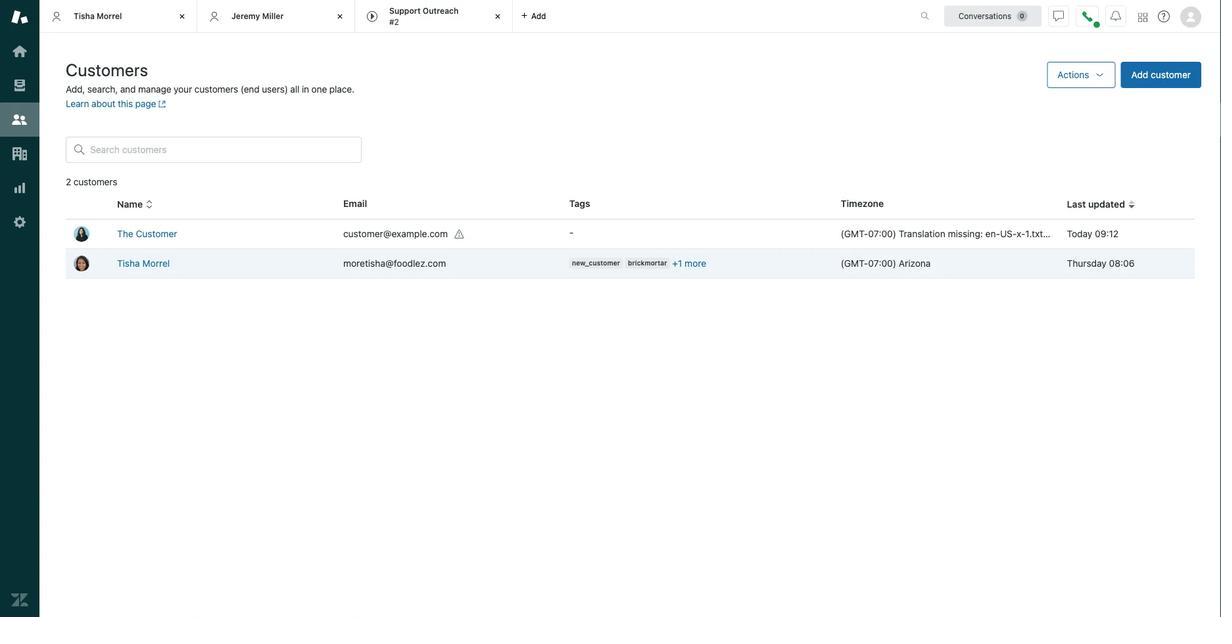 Task type: vqa. For each thing, say whether or not it's contained in the screenshot.
the right TISHA
yes



Task type: locate. For each thing, give the bounding box(es) containing it.
main element
[[0, 0, 39, 618]]

1 horizontal spatial customers
[[195, 84, 238, 95]]

jeremy
[[232, 11, 260, 21]]

outreach
[[423, 6, 459, 16]]

morrel up customers
[[97, 11, 122, 21]]

learn
[[66, 98, 89, 109]]

more
[[685, 258, 707, 269]]

conversations
[[959, 12, 1012, 21]]

new_customer
[[572, 259, 621, 267]]

missing:
[[949, 229, 984, 240]]

1 07:00) from the top
[[869, 229, 897, 240]]

name
[[117, 199, 143, 210]]

customer
[[136, 229, 177, 240]]

tisha up customers
[[74, 11, 95, 21]]

add
[[532, 12, 546, 21]]

0 vertical spatial customers
[[195, 84, 238, 95]]

customers
[[195, 84, 238, 95], [74, 177, 117, 188]]

(opens in a new tab) image
[[156, 100, 166, 108]]

(gmt- left arizona
[[841, 258, 869, 269]]

tisha inside tab
[[74, 11, 95, 21]]

(gmt-07:00) translation missing: en-us-x-1.txt.timezone.america_los_angeles
[[841, 229, 1177, 240]]

zendesk products image
[[1139, 13, 1148, 22]]

0 horizontal spatial close image
[[176, 10, 189, 23]]

add,
[[66, 84, 85, 95]]

1 horizontal spatial morrel
[[142, 258, 170, 269]]

morrel down customer
[[142, 258, 170, 269]]

today 09:12
[[1068, 229, 1119, 240]]

(gmt- down timezone
[[841, 229, 869, 240]]

1 (gmt- from the top
[[841, 229, 869, 240]]

2 07:00) from the top
[[869, 258, 897, 269]]

jeremy miller tab
[[197, 0, 355, 33]]

tisha morrel link
[[117, 258, 170, 269]]

updated
[[1089, 199, 1126, 210]]

morrel
[[97, 11, 122, 21], [142, 258, 170, 269]]

customer@example.com
[[343, 228, 448, 239]]

tab containing support outreach
[[355, 0, 513, 33]]

1 close image from the left
[[176, 10, 189, 23]]

tisha
[[74, 11, 95, 21], [117, 258, 140, 269]]

tisha morrel
[[74, 11, 122, 21], [117, 258, 170, 269]]

tisha down the
[[117, 258, 140, 269]]

1.txt.timezone.america_los_angeles
[[1026, 229, 1177, 240]]

actions
[[1058, 69, 1090, 80]]

brickmortar
[[628, 259, 668, 267]]

customers image
[[11, 111, 28, 128]]

(gmt-07:00) arizona
[[841, 258, 931, 269]]

08:06
[[1110, 258, 1135, 269]]

2 (gmt- from the top
[[841, 258, 869, 269]]

close image
[[334, 10, 347, 23]]

(gmt-
[[841, 229, 869, 240], [841, 258, 869, 269]]

0 vertical spatial (gmt-
[[841, 229, 869, 240]]

1 vertical spatial customers
[[74, 177, 117, 188]]

09:12
[[1096, 229, 1119, 240]]

add button
[[513, 0, 554, 32]]

0 vertical spatial tisha
[[74, 11, 95, 21]]

customers inside customers add, search, and manage your customers (end users) all in one place.
[[195, 84, 238, 95]]

organizations image
[[11, 145, 28, 163]]

miller
[[262, 11, 284, 21]]

add customer button
[[1122, 62, 1202, 88]]

thursday 08:06
[[1068, 258, 1135, 269]]

zendesk image
[[11, 592, 28, 609]]

#2
[[390, 17, 399, 26]]

page
[[135, 98, 156, 109]]

-
[[570, 227, 574, 238]]

and
[[120, 84, 136, 95]]

0 horizontal spatial tisha
[[74, 11, 95, 21]]

customers right 2
[[74, 177, 117, 188]]

0 horizontal spatial morrel
[[97, 11, 122, 21]]

0 vertical spatial tisha morrel
[[74, 11, 122, 21]]

tab
[[355, 0, 513, 33]]

07:00) up (gmt-07:00) arizona
[[869, 229, 897, 240]]

thursday
[[1068, 258, 1107, 269]]

your
[[174, 84, 192, 95]]

timezone
[[841, 198, 885, 209]]

tabs tab list
[[39, 0, 907, 33]]

zendesk support image
[[11, 9, 28, 26]]

tisha morrel down the customer link
[[117, 258, 170, 269]]

0 horizontal spatial customers
[[74, 177, 117, 188]]

tisha morrel up customers
[[74, 11, 122, 21]]

customers right your
[[195, 84, 238, 95]]

close image left the add dropdown button
[[492, 10, 505, 23]]

us-
[[1001, 229, 1017, 240]]

the customer
[[117, 229, 177, 240]]

1 horizontal spatial close image
[[492, 10, 505, 23]]

0 vertical spatial morrel
[[97, 11, 122, 21]]

last updated
[[1068, 199, 1126, 210]]

1 vertical spatial (gmt-
[[841, 258, 869, 269]]

jeremy miller
[[232, 11, 284, 21]]

close image
[[176, 10, 189, 23], [492, 10, 505, 23]]

07:00) for arizona
[[869, 258, 897, 269]]

morrel inside tab
[[97, 11, 122, 21]]

07:00)
[[869, 229, 897, 240], [869, 258, 897, 269]]

1 horizontal spatial tisha
[[117, 258, 140, 269]]

translation
[[899, 229, 946, 240]]

0 vertical spatial 07:00)
[[869, 229, 897, 240]]

07:00) left arizona
[[869, 258, 897, 269]]

1 vertical spatial 07:00)
[[869, 258, 897, 269]]

arizona
[[899, 258, 931, 269]]

close image left jeremy
[[176, 10, 189, 23]]

tags
[[570, 198, 591, 209]]

button displays agent's chat status as invisible. image
[[1054, 11, 1065, 21]]



Task type: describe. For each thing, give the bounding box(es) containing it.
last updated button
[[1068, 199, 1136, 211]]

customers
[[66, 60, 148, 80]]

email
[[343, 198, 367, 209]]

support
[[390, 6, 421, 16]]

reporting image
[[11, 180, 28, 197]]

admin image
[[11, 214, 28, 231]]

1 vertical spatial tisha morrel
[[117, 258, 170, 269]]

1 vertical spatial tisha
[[117, 258, 140, 269]]

x-
[[1017, 229, 1026, 240]]

place.
[[330, 84, 355, 95]]

views image
[[11, 77, 28, 94]]

get help image
[[1159, 11, 1171, 22]]

this
[[118, 98, 133, 109]]

get started image
[[11, 43, 28, 60]]

learn about this page
[[66, 98, 156, 109]]

in
[[302, 84, 309, 95]]

07:00) for translation
[[869, 229, 897, 240]]

tisha morrel inside tab
[[74, 11, 122, 21]]

customer
[[1152, 69, 1192, 80]]

the
[[117, 229, 133, 240]]

learn about this page link
[[66, 98, 166, 109]]

search,
[[87, 84, 118, 95]]

en-
[[986, 229, 1001, 240]]

all
[[290, 84, 300, 95]]

one
[[312, 84, 327, 95]]

moretisha@foodlez.com
[[343, 258, 446, 269]]

(gmt- for (gmt-07:00) arizona
[[841, 258, 869, 269]]

notifications image
[[1111, 11, 1122, 21]]

1 vertical spatial morrel
[[142, 258, 170, 269]]

+1 more button
[[673, 257, 707, 269]]

the customer link
[[117, 229, 177, 240]]

support outreach #2
[[390, 6, 459, 26]]

last
[[1068, 199, 1087, 210]]

tisha morrel tab
[[39, 0, 197, 33]]

manage
[[138, 84, 171, 95]]

about
[[92, 98, 115, 109]]

users)
[[262, 84, 288, 95]]

add
[[1132, 69, 1149, 80]]

brickmortar +1 more
[[628, 258, 707, 269]]

Search customers field
[[90, 144, 353, 156]]

2 customers
[[66, 177, 117, 188]]

customers add, search, and manage your customers (end users) all in one place.
[[66, 60, 355, 95]]

2
[[66, 177, 71, 188]]

today
[[1068, 229, 1093, 240]]

conversations button
[[945, 6, 1042, 27]]

close image inside 'tisha morrel' tab
[[176, 10, 189, 23]]

add customer
[[1132, 69, 1192, 80]]

+1
[[673, 258, 683, 269]]

(gmt- for (gmt-07:00) translation missing: en-us-x-1.txt.timezone.america_los_angeles
[[841, 229, 869, 240]]

name button
[[117, 199, 153, 211]]

unverified email image
[[455, 229, 465, 240]]

(end
[[241, 84, 260, 95]]

actions button
[[1048, 62, 1116, 88]]

2 close image from the left
[[492, 10, 505, 23]]



